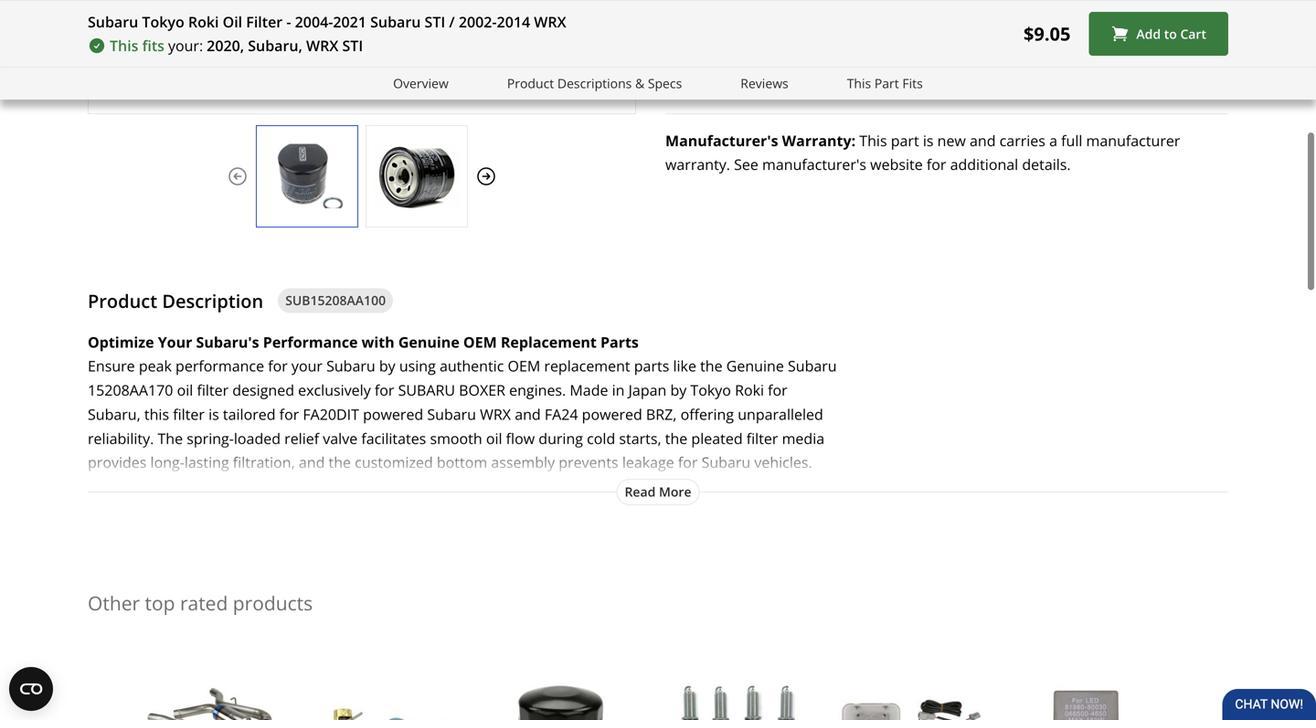 Task type: describe. For each thing, give the bounding box(es) containing it.
part
[[875, 75, 900, 92]]

prevents
[[559, 453, 619, 473]]

fa20dit
[[303, 405, 359, 424]]

sub15208aa100
[[286, 292, 386, 309]]

flow
[[506, 429, 535, 448]]

add
[[1137, 25, 1161, 42]]

1 horizontal spatial sti
[[425, 12, 446, 32]]

bottom
[[437, 453, 488, 473]]

loaded
[[234, 429, 281, 448]]

0 vertical spatial oem
[[464, 332, 497, 352]]

for left subaru
[[375, 380, 395, 400]]

overview
[[393, 75, 449, 92]]

this for part
[[860, 131, 888, 150]]

only
[[511, 477, 540, 497]]

pleated
[[692, 429, 743, 448]]

2021
[[333, 12, 367, 32]]

for up unparalleled
[[768, 380, 788, 400]]

cold
[[587, 429, 616, 448]]

reviews link
[[741, 73, 789, 94]]

this part fits
[[847, 75, 923, 92]]

0 vertical spatial with
[[362, 332, 395, 352]]

this part fits link
[[847, 73, 923, 94]]

product for product descriptions & specs
[[507, 75, 554, 92]]

carries
[[1000, 131, 1046, 150]]

a
[[1050, 131, 1058, 150]]

the right like
[[701, 356, 723, 376]]

long-
[[150, 453, 185, 473]]

facilitates
[[362, 429, 426, 448]]

spring-
[[187, 429, 234, 448]]

1 vertical spatial sti
[[342, 36, 363, 55]]

rated
[[180, 590, 228, 616]]

don't
[[88, 477, 125, 497]]

maintain
[[300, 477, 361, 497]]

2 powered from the left
[[582, 405, 643, 424]]

1 vertical spatial genuine
[[727, 356, 784, 376]]

add to cart button
[[1090, 12, 1229, 56]]

product descriptions & specs link
[[507, 73, 682, 94]]

specs
[[648, 75, 682, 92]]

brz,
[[646, 405, 677, 424]]

media
[[782, 429, 825, 448]]

manufacturer's
[[666, 131, 779, 150]]

replacement
[[544, 356, 631, 376]]

peak
[[139, 356, 172, 376]]

details.
[[1023, 154, 1071, 174]]

tailored
[[223, 405, 276, 424]]

–
[[289, 477, 296, 497]]

fits
[[903, 75, 923, 92]]

$9.05
[[1024, 21, 1071, 46]]

this
[[144, 405, 169, 424]]

2002-
[[459, 12, 497, 32]]

filter up 'the'
[[173, 405, 205, 424]]

formulated
[[599, 477, 676, 497]]

warranty:
[[783, 131, 856, 150]]

subaru's
[[196, 332, 259, 352]]

additional
[[951, 154, 1019, 174]]

lasting
[[185, 453, 229, 473]]

&
[[636, 75, 645, 92]]

and inside "this part is new and carries a full manufacturer warranty. see manufacturer's website for additional details."
[[970, 131, 996, 150]]

japan
[[629, 380, 667, 400]]

product description
[[88, 288, 264, 313]]

starts,
[[619, 429, 662, 448]]

product descriptions & specs
[[507, 75, 682, 92]]

tokyo inside optimize your subaru's performance with genuine oem replacement parts ensure peak performance for your subaru by using authentic oem replacement parts like the genuine subaru 15208aa170 oil filter designed exclusively for subaru boxer engines. made in japan by tokyo roki for subaru, this filter is tailored for fa20dit powered subaru wrx and fa24 powered brz, offering unparalleled reliability. the spring-loaded relief valve facilitates smooth oil flow during cold starts, the pleated filter media provides long-lasting filtration, and the customized bottom assembly prevents leakage for subaru vehicles. don't compromise on quality – maintain your subaru with the only oil filter formulated specifically for your engine.
[[691, 380, 732, 400]]

warranty.
[[666, 154, 731, 174]]

is inside "this part is new and carries a full manufacturer warranty. see manufacturer's website for additional details."
[[923, 131, 934, 150]]

to
[[1165, 25, 1178, 42]]

optimize your subaru's performance with genuine oem replacement parts ensure peak performance for your subaru by using authentic oem replacement parts like the genuine subaru 15208aa170 oil filter designed exclusively for subaru boxer engines. made in japan by tokyo roki for subaru, this filter is tailored for fa20dit powered subaru wrx and fa24 powered brz, offering unparalleled reliability. the spring-loaded relief valve facilitates smooth oil flow during cold starts, the pleated filter media provides long-lasting filtration, and the customized bottom assembly prevents leakage for subaru vehicles. don't compromise on quality – maintain your subaru with the only oil filter formulated specifically for your engine.
[[88, 332, 837, 521]]

the
[[158, 429, 183, 448]]

product for product description
[[88, 288, 157, 313]]

replacement
[[501, 332, 597, 352]]

0 vertical spatial subaru,
[[248, 36, 303, 55]]

like
[[673, 356, 697, 376]]

provides
[[88, 453, 147, 473]]

part
[[891, 131, 920, 150]]

designed
[[233, 380, 294, 400]]

authentic
[[440, 356, 504, 376]]

your:
[[168, 36, 203, 55]]

performance
[[263, 332, 358, 352]]

performance
[[176, 356, 264, 376]]

quality
[[239, 477, 285, 497]]

parts
[[634, 356, 670, 376]]

for up more
[[678, 453, 698, 473]]

leakage
[[623, 453, 675, 473]]

optimize
[[88, 332, 154, 352]]

assembly
[[491, 453, 555, 473]]

valve
[[323, 429, 358, 448]]

filter down "prevents"
[[564, 477, 596, 497]]

2020,
[[207, 36, 244, 55]]

using
[[399, 356, 436, 376]]

this fits your: 2020, subaru, wrx sti
[[110, 36, 363, 55]]

this part is new and carries a full manufacturer warranty. see manufacturer's website for additional details.
[[666, 131, 1181, 174]]

in
[[612, 380, 625, 400]]

is inside optimize your subaru's performance with genuine oem replacement parts ensure peak performance for your subaru by using authentic oem replacement parts like the genuine subaru 15208aa170 oil filter designed exclusively for subaru boxer engines. made in japan by tokyo roki for subaru, this filter is tailored for fa20dit powered subaru wrx and fa24 powered brz, offering unparalleled reliability. the spring-loaded relief valve facilitates smooth oil flow during cold starts, the pleated filter media provides long-lasting filtration, and the customized bottom assembly prevents leakage for subaru vehicles. don't compromise on quality – maintain your subaru with the only oil filter formulated specifically for your engine.
[[209, 405, 219, 424]]

2 vertical spatial and
[[299, 453, 325, 473]]

reliability.
[[88, 429, 154, 448]]



Task type: vqa. For each thing, say whether or not it's contained in the screenshot.
the top |
no



Task type: locate. For each thing, give the bounding box(es) containing it.
2 vertical spatial oil
[[544, 477, 560, 497]]

parts
[[601, 332, 639, 352]]

during
[[539, 429, 583, 448]]

overview link
[[393, 73, 449, 94]]

the down brz,
[[666, 429, 688, 448]]

read
[[625, 483, 656, 501]]

2 horizontal spatial and
[[970, 131, 996, 150]]

1 horizontal spatial oil
[[486, 429, 503, 448]]

1 vertical spatial oil
[[486, 429, 503, 448]]

0 horizontal spatial oil
[[177, 380, 193, 400]]

with down sub15208aa100 at the left of page
[[362, 332, 395, 352]]

0 vertical spatial oil
[[177, 380, 193, 400]]

roki left oil
[[188, 12, 219, 32]]

2 vertical spatial wrx
[[480, 405, 511, 424]]

add to cart
[[1137, 25, 1207, 42]]

product
[[507, 75, 554, 92], [88, 288, 157, 313]]

0 horizontal spatial roki
[[188, 12, 219, 32]]

new
[[938, 131, 966, 150]]

roki up unparalleled
[[735, 380, 765, 400]]

the down valve
[[329, 453, 351, 473]]

0 horizontal spatial by
[[379, 356, 396, 376]]

top
[[145, 590, 175, 616]]

your
[[158, 332, 192, 352]]

15208aa170
[[88, 380, 173, 400]]

oil down performance
[[177, 380, 193, 400]]

subaru, down filter
[[248, 36, 303, 55]]

descriptions
[[558, 75, 632, 92]]

website
[[871, 154, 923, 174]]

wrx down boxer
[[480, 405, 511, 424]]

your
[[292, 356, 323, 376], [364, 477, 395, 497], [780, 477, 811, 497]]

and up flow
[[515, 405, 541, 424]]

sti down 2021
[[342, 36, 363, 55]]

0 vertical spatial sti
[[425, 12, 446, 32]]

1 vertical spatial and
[[515, 405, 541, 424]]

other top rated products
[[88, 590, 313, 616]]

and down relief
[[299, 453, 325, 473]]

is
[[923, 131, 934, 150], [209, 405, 219, 424]]

1 horizontal spatial wrx
[[480, 405, 511, 424]]

tokyo up offering
[[691, 380, 732, 400]]

for inside "this part is new and carries a full manufacturer warranty. see manufacturer's website for additional details."
[[927, 154, 947, 174]]

cart
[[1181, 25, 1207, 42]]

0 horizontal spatial sti
[[342, 36, 363, 55]]

1 horizontal spatial your
[[364, 477, 395, 497]]

1 horizontal spatial oem
[[508, 356, 541, 376]]

read more
[[625, 483, 692, 501]]

0 horizontal spatial subaru,
[[88, 405, 141, 424]]

1 vertical spatial with
[[452, 477, 481, 497]]

0 horizontal spatial with
[[362, 332, 395, 352]]

product inside "link"
[[507, 75, 554, 92]]

0 horizontal spatial your
[[292, 356, 323, 376]]

0 horizontal spatial oem
[[464, 332, 497, 352]]

full
[[1062, 131, 1083, 150]]

with down bottom
[[452, 477, 481, 497]]

oil
[[177, 380, 193, 400], [486, 429, 503, 448], [544, 477, 560, 497]]

oil
[[223, 12, 242, 32]]

powered up facilitates
[[363, 405, 424, 424]]

more
[[659, 483, 692, 501]]

roki inside optimize your subaru's performance with genuine oem replacement parts ensure peak performance for your subaru by using authentic oem replacement parts like the genuine subaru 15208aa170 oil filter designed exclusively for subaru boxer engines. made in japan by tokyo roki for subaru, this filter is tailored for fa20dit powered subaru wrx and fa24 powered brz, offering unparalleled reliability. the spring-loaded relief valve facilitates smooth oil flow during cold starts, the pleated filter media provides long-lasting filtration, and the customized bottom assembly prevents leakage for subaru vehicles. don't compromise on quality – maintain your subaru with the only oil filter formulated specifically for your engine.
[[735, 380, 765, 400]]

vehicles.
[[755, 453, 813, 473]]

manufacturer's
[[763, 154, 867, 174]]

other
[[88, 590, 140, 616]]

wrx inside optimize your subaru's performance with genuine oem replacement parts ensure peak performance for your subaru by using authentic oem replacement parts like the genuine subaru 15208aa170 oil filter designed exclusively for subaru boxer engines. made in japan by tokyo roki for subaru, this filter is tailored for fa20dit powered subaru wrx and fa24 powered brz, offering unparalleled reliability. the spring-loaded relief valve facilitates smooth oil flow during cold starts, the pleated filter media provides long-lasting filtration, and the customized bottom assembly prevents leakage for subaru vehicles. don't compromise on quality – maintain your subaru with the only oil filter formulated specifically for your engine.
[[480, 405, 511, 424]]

2 horizontal spatial your
[[780, 477, 811, 497]]

for up designed
[[268, 356, 288, 376]]

this for part
[[847, 75, 872, 92]]

fa24
[[545, 405, 578, 424]]

description
[[162, 288, 264, 313]]

1 vertical spatial wrx
[[306, 36, 339, 55]]

for down new
[[927, 154, 947, 174]]

filter down performance
[[197, 380, 229, 400]]

for up relief
[[280, 405, 299, 424]]

2 horizontal spatial wrx
[[534, 12, 567, 32]]

oem up engines.
[[508, 356, 541, 376]]

1 horizontal spatial product
[[507, 75, 554, 92]]

specifically
[[680, 477, 753, 497]]

1 vertical spatial roki
[[735, 380, 765, 400]]

subaru, inside optimize your subaru's performance with genuine oem replacement parts ensure peak performance for your subaru by using authentic oem replacement parts like the genuine subaru 15208aa170 oil filter designed exclusively for subaru boxer engines. made in japan by tokyo roki for subaru, this filter is tailored for fa20dit powered subaru wrx and fa24 powered brz, offering unparalleled reliability. the spring-loaded relief valve facilitates smooth oil flow during cold starts, the pleated filter media provides long-lasting filtration, and the customized bottom assembly prevents leakage for subaru vehicles. don't compromise on quality – maintain your subaru with the only oil filter formulated specifically for your engine.
[[88, 405, 141, 424]]

0 horizontal spatial product
[[88, 288, 157, 313]]

0 vertical spatial roki
[[188, 12, 219, 32]]

0 vertical spatial is
[[923, 131, 934, 150]]

1 horizontal spatial with
[[452, 477, 481, 497]]

1 horizontal spatial and
[[515, 405, 541, 424]]

by down like
[[671, 380, 687, 400]]

engine.
[[88, 501, 138, 521]]

for down vehicles.
[[757, 477, 776, 497]]

made
[[570, 380, 609, 400]]

0 horizontal spatial tokyo
[[142, 12, 184, 32]]

1 horizontal spatial roki
[[735, 380, 765, 400]]

sti left /
[[425, 12, 446, 32]]

2014
[[497, 12, 531, 32]]

1 horizontal spatial genuine
[[727, 356, 784, 376]]

powered down in on the bottom of the page
[[582, 405, 643, 424]]

filter down unparalleled
[[747, 429, 779, 448]]

1 vertical spatial subaru,
[[88, 405, 141, 424]]

0 horizontal spatial wrx
[[306, 36, 339, 55]]

oem
[[464, 332, 497, 352], [508, 356, 541, 376]]

1 vertical spatial this
[[847, 75, 872, 92]]

1 powered from the left
[[363, 405, 424, 424]]

engines.
[[509, 380, 566, 400]]

0 vertical spatial by
[[379, 356, 396, 376]]

filtration,
[[233, 453, 295, 473]]

0 horizontal spatial genuine
[[399, 332, 460, 352]]

see
[[734, 154, 759, 174]]

genuine
[[399, 332, 460, 352], [727, 356, 784, 376]]

tokyo up fits
[[142, 12, 184, 32]]

1 vertical spatial tokyo
[[691, 380, 732, 400]]

0 vertical spatial product
[[507, 75, 554, 92]]

your down customized
[[364, 477, 395, 497]]

and
[[970, 131, 996, 150], [515, 405, 541, 424], [299, 453, 325, 473]]

is right part
[[923, 131, 934, 150]]

1 vertical spatial is
[[209, 405, 219, 424]]

compromise
[[128, 477, 214, 497]]

this for fits
[[110, 36, 139, 55]]

this inside "this part is new and carries a full manufacturer warranty. see manufacturer's website for additional details."
[[860, 131, 888, 150]]

1 vertical spatial product
[[88, 288, 157, 313]]

customized
[[355, 453, 433, 473]]

sti
[[425, 12, 446, 32], [342, 36, 363, 55]]

1 horizontal spatial is
[[923, 131, 934, 150]]

boxer
[[459, 380, 506, 400]]

2 vertical spatial this
[[860, 131, 888, 150]]

unparalleled
[[738, 405, 824, 424]]

1 vertical spatial by
[[671, 380, 687, 400]]

0 vertical spatial wrx
[[534, 12, 567, 32]]

1 horizontal spatial tokyo
[[691, 380, 732, 400]]

1 horizontal spatial by
[[671, 380, 687, 400]]

this
[[110, 36, 139, 55], [847, 75, 872, 92], [860, 131, 888, 150]]

1 horizontal spatial subaru,
[[248, 36, 303, 55]]

0 vertical spatial genuine
[[399, 332, 460, 352]]

and up additional
[[970, 131, 996, 150]]

subaru
[[88, 12, 138, 32], [370, 12, 421, 32], [327, 356, 376, 376], [788, 356, 837, 376], [427, 405, 476, 424], [702, 453, 751, 473], [399, 477, 448, 497]]

your down performance
[[292, 356, 323, 376]]

2004-
[[295, 12, 333, 32]]

0 vertical spatial and
[[970, 131, 996, 150]]

genuine up using
[[399, 332, 460, 352]]

smooth
[[430, 429, 483, 448]]

your down vehicles.
[[780, 477, 811, 497]]

reviews
[[741, 75, 789, 92]]

0 horizontal spatial is
[[209, 405, 219, 424]]

0 horizontal spatial powered
[[363, 405, 424, 424]]

0 horizontal spatial and
[[299, 453, 325, 473]]

0 vertical spatial tokyo
[[142, 12, 184, 32]]

ensure
[[88, 356, 135, 376]]

on
[[218, 477, 236, 497]]

/
[[449, 12, 455, 32]]

1 vertical spatial oem
[[508, 356, 541, 376]]

products
[[233, 590, 313, 616]]

by left using
[[379, 356, 396, 376]]

filter
[[246, 12, 283, 32]]

product up optimize
[[88, 288, 157, 313]]

wrx right "2014"
[[534, 12, 567, 32]]

manufacturer
[[1087, 131, 1181, 150]]

go to right image image
[[476, 165, 497, 187]]

the left only
[[485, 477, 508, 497]]

open widget image
[[9, 668, 53, 711]]

powered
[[363, 405, 424, 424], [582, 405, 643, 424]]

subaru,
[[248, 36, 303, 55], [88, 405, 141, 424]]

exclusively
[[298, 380, 371, 400]]

oem up authentic
[[464, 332, 497, 352]]

fits
[[142, 36, 165, 55]]

wrx down subaru tokyo roki oil filter - 2004-2021 subaru sti / 2002-2014 wrx
[[306, 36, 339, 55]]

0 vertical spatial this
[[110, 36, 139, 55]]

1 horizontal spatial powered
[[582, 405, 643, 424]]

oil right only
[[544, 477, 560, 497]]

subaru tokyo roki oil filter - 2004-2021 subaru sti / 2002-2014 wrx
[[88, 12, 567, 32]]

subaru, up reliability. on the bottom left of page
[[88, 405, 141, 424]]

2 horizontal spatial oil
[[544, 477, 560, 497]]

is up spring-
[[209, 405, 219, 424]]

genuine up unparalleled
[[727, 356, 784, 376]]

oil left flow
[[486, 429, 503, 448]]

by
[[379, 356, 396, 376], [671, 380, 687, 400]]

product down "2014"
[[507, 75, 554, 92]]



